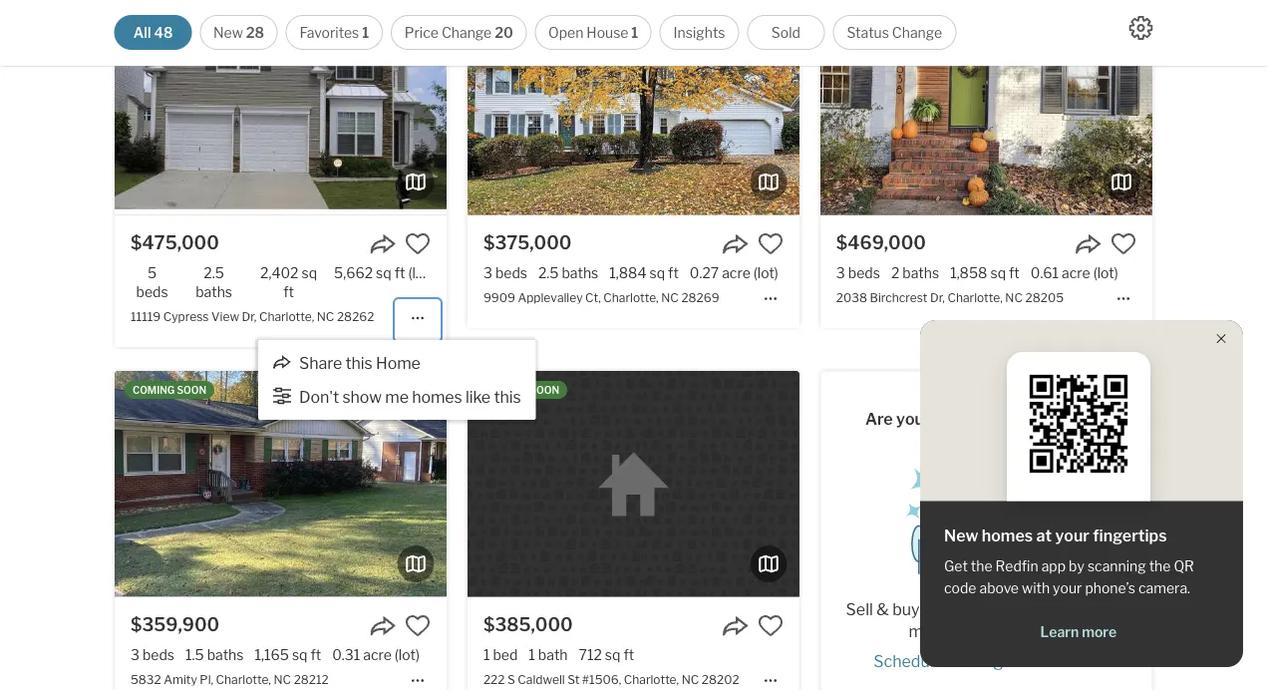 Task type: describe. For each thing, give the bounding box(es) containing it.
1pm for $375,000
[[640, 2, 661, 14]]

learn
[[1041, 624, 1079, 641]]

11119
[[131, 310, 161, 324]]

soon for $469,000
[[883, 2, 912, 14]]

Open House radio
[[535, 15, 652, 50]]

your for fingertips
[[1056, 526, 1090, 545]]

48
[[154, 24, 173, 41]]

favorite button checkbox
[[1111, 231, 1137, 257]]

0.27 acre (lot)
[[690, 265, 779, 282]]

3 beds for $469,000
[[837, 265, 880, 282]]

Favorites radio
[[286, 15, 383, 50]]

1,858 sq ft
[[950, 265, 1020, 282]]

28
[[246, 24, 264, 41]]

don't show me homes like this
[[299, 387, 521, 406]]

you
[[897, 409, 924, 429]]

1 photo of 2038 birchcrest dr, charlotte, nc 28205 image from the left
[[821, 0, 1153, 215]]

2.5 for $375,000
[[538, 265, 559, 282]]

2.5 for $475,000
[[204, 265, 224, 282]]

coming for $475,000
[[133, 2, 175, 14]]

to for $469,000
[[1013, 2, 1027, 14]]

cypress
[[163, 310, 209, 324]]

$375,000
[[484, 232, 572, 254]]

open for $469,000
[[936, 2, 965, 14]]

next.
[[1028, 622, 1064, 641]]

3pm for $375,000
[[679, 2, 702, 14]]

2 baths
[[891, 265, 940, 282]]

5832
[[131, 672, 161, 687]]

option group containing all
[[114, 15, 957, 50]]

sold
[[772, 24, 801, 41]]

amity
[[164, 672, 197, 687]]

don't show me homes like this button
[[272, 387, 522, 406]]

0.31 acre (lot)
[[332, 647, 420, 664]]

5 beds
[[136, 265, 168, 301]]

favorite button checkbox for $475,000
[[405, 231, 431, 257]]

new homes at your fingertips
[[944, 526, 1167, 545]]

open
[[548, 24, 584, 41]]

1 the from the left
[[971, 558, 993, 575]]

2 the from the left
[[1149, 558, 1171, 575]]

sq for $475,000
[[302, 265, 317, 282]]

28205
[[1026, 290, 1064, 305]]

1.5
[[186, 647, 204, 664]]

Sold radio
[[747, 15, 825, 50]]

more inside sell & buy for a 1% listing fee and save more for what's next.
[[909, 622, 948, 641]]

28212
[[294, 672, 329, 687]]

fee
[[1034, 600, 1058, 619]]

1,165 sq ft
[[255, 647, 321, 664]]

soon for $475,000
[[177, 2, 206, 14]]

20
[[495, 24, 513, 41]]

favorite button checkbox for $385,000
[[758, 613, 784, 639]]

coming soon for $359,900
[[133, 384, 206, 396]]

status change
[[847, 24, 943, 41]]

9909 applevalley ct, charlotte, nc 28269
[[484, 290, 720, 305]]

1 photo of 5832 amity pl, charlotte, nc 28212 image from the left
[[115, 371, 447, 597]]

2,402
[[260, 265, 299, 282]]

above
[[980, 580, 1019, 597]]

soon for $385,000
[[530, 384, 559, 396]]

share this home
[[299, 353, 421, 372]]

Price Change radio
[[391, 15, 527, 50]]

1 horizontal spatial more
[[1082, 624, 1117, 641]]

1 horizontal spatial dr,
[[930, 290, 945, 305]]

1 inside favorites option
[[362, 24, 369, 41]]

$475,000
[[131, 232, 219, 254]]

3 beds for $359,900
[[131, 647, 175, 664]]

fingertips
[[1093, 526, 1167, 545]]

1 horizontal spatial this
[[494, 387, 521, 406]]

favorites 1
[[300, 24, 369, 41]]

1,858
[[950, 265, 988, 282]]

ct,
[[585, 290, 601, 305]]

1pm for $469,000
[[990, 2, 1011, 14]]

buy
[[893, 600, 920, 619]]

open sun, 1pm to 3pm
[[583, 2, 702, 14]]

favorite button image for $375,000
[[758, 231, 784, 257]]

sq for $359,900
[[292, 647, 308, 664]]

all 48
[[133, 24, 173, 41]]

28269
[[681, 290, 720, 305]]

1 photo of 9909 applevalley ct, charlotte, nc 28269 image from the left
[[468, 0, 800, 215]]

favorite button image for $469,000
[[1111, 231, 1137, 257]]

sat,
[[967, 2, 988, 14]]

222
[[484, 672, 505, 687]]

2 photo of 9909 applevalley ct, charlotte, nc 28269 image from the left
[[800, 0, 1132, 215]]

ft for $359,900
[[311, 647, 321, 664]]

acre for $375,000
[[722, 265, 751, 282]]

nc for $375,000
[[661, 290, 679, 305]]

code
[[944, 580, 977, 597]]

bath
[[538, 647, 568, 664]]

new for new homes at your fingertips
[[944, 526, 979, 545]]

app
[[1042, 558, 1066, 575]]

change for status
[[892, 24, 943, 41]]

5,662
[[334, 265, 373, 282]]

$469,000
[[837, 232, 926, 254]]

3 for $359,900
[[131, 647, 140, 664]]

beds for $469,000
[[848, 265, 880, 282]]

28262
[[337, 310, 374, 324]]

$359,900
[[131, 614, 220, 636]]

dialog containing share this home
[[258, 340, 536, 420]]

s
[[508, 672, 515, 687]]

sell
[[846, 600, 873, 619]]

with
[[1022, 580, 1050, 597]]

2.5 baths for $475,000
[[196, 265, 232, 301]]

0.61 acre (lot)
[[1031, 265, 1119, 282]]

phone's
[[1085, 580, 1136, 597]]

0 horizontal spatial dr,
[[242, 310, 257, 324]]

1,884
[[610, 265, 647, 282]]

222 s caldwell st #1506, charlotte, nc 28202
[[484, 672, 740, 687]]

caldwell
[[518, 672, 565, 687]]

by
[[1069, 558, 1085, 575]]

share
[[299, 353, 342, 372]]

baths for $475,000
[[196, 284, 232, 301]]

charlotte, right #1506,
[[624, 672, 679, 687]]

status
[[847, 24, 889, 41]]

coming for $469,000
[[839, 2, 881, 14]]

sq for $469,000
[[991, 265, 1006, 282]]

outgrowing
[[928, 409, 1015, 429]]

at
[[1037, 526, 1052, 545]]

new 28
[[213, 24, 264, 41]]

3 beds for $375,000
[[484, 265, 528, 282]]

0 vertical spatial for
[[923, 600, 945, 619]]

change for price
[[442, 24, 492, 41]]

(lot) for $359,900
[[395, 647, 420, 664]]

a inside sell & buy for a 1% listing fee and save more for what's next.
[[948, 600, 957, 619]]

5832 amity pl, charlotte, nc 28212
[[131, 672, 329, 687]]

bed
[[493, 647, 518, 664]]

favorite button image for $385,000
[[758, 613, 784, 639]]

acre for $359,900
[[363, 647, 392, 664]]

coming for $359,900
[[133, 384, 175, 396]]

0.61
[[1031, 265, 1059, 282]]



Task type: locate. For each thing, give the bounding box(es) containing it.
coming soon up 20
[[486, 2, 559, 14]]

1 left bath
[[529, 647, 535, 664]]

1 horizontal spatial 2.5
[[538, 265, 559, 282]]

beds up 5832
[[143, 647, 175, 664]]

1pm right sun,
[[640, 2, 661, 14]]

(lot)
[[408, 265, 433, 282], [754, 265, 779, 282], [1094, 265, 1119, 282], [395, 647, 420, 664]]

change inside radio
[[442, 24, 492, 41]]

more down save
[[1082, 624, 1117, 641]]

Status Change radio
[[833, 15, 957, 50]]

coming soon for $375,000
[[486, 2, 559, 14]]

3pm up the insights
[[679, 2, 702, 14]]

charlotte, down 1,858
[[948, 290, 1003, 305]]

1%
[[960, 600, 982, 619]]

2.5 up the applevalley
[[538, 265, 559, 282]]

(lot) right 5,662
[[408, 265, 433, 282]]

3pm for $469,000
[[1029, 2, 1052, 14]]

save
[[1093, 600, 1127, 619]]

1 inside open house radio
[[632, 24, 639, 41]]

2.5 baths for $375,000
[[538, 265, 599, 282]]

your
[[1019, 409, 1053, 429], [1056, 526, 1090, 545], [1053, 580, 1082, 597]]

dr, right the view
[[242, 310, 257, 324]]

sq up 28212 in the bottom left of the page
[[292, 647, 308, 664]]

sq for $375,000
[[650, 265, 665, 282]]

3 beds up 9909
[[484, 265, 528, 282]]

the right get
[[971, 558, 993, 575]]

0 vertical spatial listing
[[986, 600, 1030, 619]]

ft for $375,000
[[668, 265, 679, 282]]

0 horizontal spatial change
[[442, 24, 492, 41]]

to for $375,000
[[663, 2, 677, 14]]

0 horizontal spatial this
[[346, 353, 373, 372]]

and
[[1062, 600, 1089, 619]]

0 horizontal spatial acre
[[363, 647, 392, 664]]

favorite button image left sell
[[758, 613, 784, 639]]

3pm right sat, at the top of the page
[[1029, 2, 1052, 14]]

soon up open
[[530, 2, 559, 14]]

sun,
[[614, 2, 638, 14]]

charlotte,
[[604, 290, 659, 305], [948, 290, 1003, 305], [259, 310, 314, 324], [216, 672, 271, 687], [624, 672, 679, 687]]

listing down what's
[[959, 652, 1004, 671]]

1 horizontal spatial open
[[936, 2, 965, 14]]

2
[[891, 265, 900, 282]]

3pm
[[679, 2, 702, 14], [1029, 2, 1052, 14]]

the
[[971, 558, 993, 575], [1149, 558, 1171, 575]]

scanning
[[1088, 558, 1146, 575]]

your inside get the redfin app by scanning the qr code above with your phone's camera.
[[1053, 580, 1082, 597]]

sq right 712
[[605, 647, 621, 664]]

3 for $375,000
[[484, 265, 493, 282]]

sq inside the '2,402 sq ft'
[[302, 265, 317, 282]]

baths right 2
[[903, 265, 940, 282]]

1 3pm from the left
[[679, 2, 702, 14]]

price
[[405, 24, 439, 41]]

1 2.5 baths from the left
[[196, 265, 232, 301]]

coming soon down cypress
[[133, 384, 206, 396]]

sell & buy for a 1% listing fee and save more for what's next.
[[846, 600, 1127, 641]]

price change 20
[[405, 24, 513, 41]]

for right buy
[[923, 600, 945, 619]]

favorite button checkbox left sell
[[758, 613, 784, 639]]

1 horizontal spatial favorite button image
[[758, 613, 784, 639]]

712 sq ft
[[579, 647, 634, 664]]

2 photo of 2038 birchcrest dr, charlotte, nc 28205 image from the left
[[1153, 0, 1267, 215]]

baths up the view
[[196, 284, 232, 301]]

to right sat, at the top of the page
[[1013, 2, 1027, 14]]

open for $375,000
[[583, 2, 612, 14]]

1 horizontal spatial 3 beds
[[484, 265, 528, 282]]

0 horizontal spatial homes
[[412, 387, 462, 406]]

2 vertical spatial your
[[1053, 580, 1082, 597]]

1,165
[[255, 647, 289, 664]]

beds for $375,000
[[496, 265, 528, 282]]

schedule a listing consultation
[[874, 652, 1099, 671]]

dr,
[[930, 290, 945, 305], [242, 310, 257, 324]]

favorite button image for $475,000
[[405, 231, 431, 257]]

9909
[[484, 290, 515, 305]]

photo of 2038 birchcrest dr, charlotte, nc 28205 image
[[821, 0, 1153, 215], [1153, 0, 1267, 215]]

1 horizontal spatial acre
[[722, 265, 751, 282]]

show
[[343, 387, 382, 406]]

0 horizontal spatial the
[[971, 558, 993, 575]]

nc left 28269
[[661, 290, 679, 305]]

beds down 5 on the top left of page
[[136, 284, 168, 301]]

0 horizontal spatial 2.5
[[204, 265, 224, 282]]

0 vertical spatial dr,
[[930, 290, 945, 305]]

nc for $359,900
[[274, 672, 291, 687]]

qr
[[1174, 558, 1195, 575]]

5
[[148, 265, 157, 282]]

coming soon for $469,000
[[839, 2, 912, 14]]

ft for $469,000
[[1009, 265, 1020, 282]]

are you outgrowing your home?
[[865, 409, 1108, 429]]

3 up 2038
[[837, 265, 845, 282]]

&
[[877, 600, 889, 619]]

coming up 20
[[486, 2, 528, 14]]

nc left 28262
[[317, 310, 334, 324]]

beds up 2038
[[848, 265, 880, 282]]

acre right 0.27
[[722, 265, 751, 282]]

the up camera.
[[1149, 558, 1171, 575]]

soon for $375,000
[[530, 2, 559, 14]]

new for new 28
[[213, 24, 243, 41]]

0 horizontal spatial for
[[923, 600, 945, 619]]

1 horizontal spatial to
[[1013, 2, 1027, 14]]

1 down open sun, 1pm to 3pm
[[632, 24, 639, 41]]

to up insights option
[[663, 2, 677, 14]]

0 vertical spatial this
[[346, 353, 373, 372]]

1 vertical spatial your
[[1056, 526, 1090, 545]]

nc down '1,165 sq ft'
[[274, 672, 291, 687]]

camera.
[[1139, 580, 1191, 597]]

nc for $469,000
[[1006, 290, 1023, 305]]

2 photo of 5832 amity pl, charlotte, nc 28212 image from the left
[[447, 371, 779, 597]]

sq right 5,662
[[376, 265, 392, 282]]

soon for $359,900
[[177, 384, 206, 396]]

like
[[466, 387, 491, 406]]

favorite button image up 0.31 acre (lot)
[[405, 613, 431, 639]]

favorite button image up 5,662 sq ft (lot)
[[405, 231, 431, 257]]

charlotte, for $469,000
[[948, 290, 1003, 305]]

nc left 28205
[[1006, 290, 1023, 305]]

1 open from the left
[[583, 2, 612, 14]]

your up and
[[1053, 580, 1082, 597]]

change right status
[[892, 24, 943, 41]]

a left "1%"
[[948, 600, 957, 619]]

#1506,
[[582, 672, 622, 687]]

for down "1%"
[[952, 622, 973, 641]]

coming soon up "48"
[[133, 2, 206, 14]]

photo of 11119 cypress view dr, charlotte, nc 28262 image
[[115, 0, 447, 215]]

nc left the 28202
[[682, 672, 699, 687]]

sq for $385,000
[[605, 647, 621, 664]]

home?
[[1056, 409, 1108, 429]]

option group
[[114, 15, 957, 50]]

insights
[[674, 24, 725, 41]]

coming soon down 9909
[[486, 384, 559, 396]]

0 horizontal spatial 1pm
[[640, 2, 661, 14]]

1 horizontal spatial 3pm
[[1029, 2, 1052, 14]]

3 beds up 5832
[[131, 647, 175, 664]]

acre right 0.61
[[1062, 265, 1091, 282]]

favorite button checkbox up 0.31 acre (lot)
[[405, 613, 431, 639]]

1 horizontal spatial for
[[952, 622, 973, 641]]

2.5 baths up the applevalley
[[538, 265, 599, 282]]

sq right 1,858
[[991, 265, 1006, 282]]

baths for $359,900
[[207, 647, 244, 664]]

sq right 1,884
[[650, 265, 665, 282]]

acre right 0.31
[[363, 647, 392, 664]]

open house 1
[[548, 24, 639, 41]]

ft right 5,662
[[395, 265, 405, 282]]

1 vertical spatial dr,
[[242, 310, 257, 324]]

0 horizontal spatial favorite button image
[[405, 231, 431, 257]]

1,884 sq ft
[[610, 265, 679, 282]]

0 vertical spatial your
[[1019, 409, 1053, 429]]

soon up status change option
[[883, 2, 912, 14]]

coming for $375,000
[[486, 2, 528, 14]]

learn more
[[1041, 624, 1117, 641]]

an image of a house image
[[887, 447, 1086, 582]]

favorite button checkbox up 5,662 sq ft (lot)
[[405, 231, 431, 257]]

your right at
[[1056, 526, 1090, 545]]

2 horizontal spatial 3 beds
[[837, 265, 880, 282]]

1 horizontal spatial homes
[[982, 526, 1033, 545]]

coming
[[133, 2, 175, 14], [486, 2, 528, 14], [839, 2, 881, 14], [133, 384, 175, 396], [486, 384, 528, 396]]

1.5 baths
[[186, 647, 244, 664]]

don't
[[299, 387, 339, 406]]

favorite button checkbox up 0.27 acre (lot)
[[758, 231, 784, 257]]

your for home?
[[1019, 409, 1053, 429]]

coming soon for $385,000
[[486, 384, 559, 396]]

3 beds up 2038
[[837, 265, 880, 282]]

1 2.5 from the left
[[204, 265, 224, 282]]

1 vertical spatial new
[[944, 526, 979, 545]]

3
[[484, 265, 493, 282], [837, 265, 845, 282], [131, 647, 140, 664]]

soon down cypress
[[177, 384, 206, 396]]

1 vertical spatial favorite button image
[[405, 613, 431, 639]]

favorite button image for $359,900
[[405, 613, 431, 639]]

charlotte, down 1,884
[[604, 290, 659, 305]]

learn more link
[[944, 623, 1213, 642]]

favorites
[[300, 24, 359, 41]]

sq right '2,402'
[[302, 265, 317, 282]]

0 horizontal spatial to
[[663, 2, 677, 14]]

listing down above
[[986, 600, 1030, 619]]

baths up the ct,
[[562, 265, 599, 282]]

get the redfin app by scanning the qr code above with your phone's camera.
[[944, 558, 1195, 597]]

(lot) for $375,000
[[754, 265, 779, 282]]

1pm
[[640, 2, 661, 14], [990, 2, 1011, 14]]

baths for $375,000
[[562, 265, 599, 282]]

1 horizontal spatial 3
[[484, 265, 493, 282]]

coming for $385,000
[[486, 384, 528, 396]]

0 vertical spatial homes
[[412, 387, 462, 406]]

1 horizontal spatial 1pm
[[990, 2, 1011, 14]]

change left 20
[[442, 24, 492, 41]]

dr, down 2 baths
[[930, 290, 945, 305]]

listing inside sell & buy for a 1% listing fee and save more for what's next.
[[986, 600, 1030, 619]]

favorite button image
[[405, 231, 431, 257], [1111, 231, 1137, 257], [758, 613, 784, 639]]

house
[[587, 24, 629, 41]]

2 3pm from the left
[[1029, 2, 1052, 14]]

0 horizontal spatial 3 beds
[[131, 647, 175, 664]]

0 horizontal spatial more
[[909, 622, 948, 641]]

1 left the bed
[[484, 647, 490, 664]]

Insights radio
[[660, 15, 739, 50]]

beds
[[496, 265, 528, 282], [848, 265, 880, 282], [136, 284, 168, 301], [143, 647, 175, 664]]

share this home button
[[272, 353, 422, 372]]

for
[[923, 600, 945, 619], [952, 622, 973, 641]]

New radio
[[200, 15, 278, 50]]

photo of 5832 amity pl, charlotte, nc 28212 image
[[115, 371, 447, 597], [447, 371, 779, 597]]

2 change from the left
[[892, 24, 943, 41]]

1 vertical spatial this
[[494, 387, 521, 406]]

all
[[133, 24, 151, 41]]

ft left 0.27
[[668, 265, 679, 282]]

ft up 28212 in the bottom left of the page
[[311, 647, 321, 664]]

baths for $469,000
[[903, 265, 940, 282]]

charlotte, down the '2,402 sq ft'
[[259, 310, 314, 324]]

nc
[[661, 290, 679, 305], [1006, 290, 1023, 305], [317, 310, 334, 324], [274, 672, 291, 687], [682, 672, 699, 687]]

1 vertical spatial homes
[[982, 526, 1033, 545]]

favorite button image up 0.27 acre (lot)
[[758, 231, 784, 257]]

1 horizontal spatial change
[[892, 24, 943, 41]]

2 to from the left
[[1013, 2, 1027, 14]]

(lot) right 0.27
[[754, 265, 779, 282]]

1 horizontal spatial new
[[944, 526, 979, 545]]

712
[[579, 647, 602, 664]]

consultation
[[1007, 652, 1099, 671]]

0 horizontal spatial new
[[213, 24, 243, 41]]

1pm right sat, at the top of the page
[[990, 2, 1011, 14]]

(lot) down favorite button option
[[1094, 265, 1119, 282]]

(lot) right 0.31
[[395, 647, 420, 664]]

2,402 sq ft
[[260, 265, 317, 301]]

2 open from the left
[[936, 2, 965, 14]]

photo of 222 s caldwell st #1506, charlotte, nc 28202 image
[[468, 371, 800, 597]]

coming up all radio
[[133, 2, 175, 14]]

homes right me in the bottom of the page
[[412, 387, 462, 406]]

0 horizontal spatial 3pm
[[679, 2, 702, 14]]

birchcrest
[[870, 290, 928, 305]]

3 for $469,000
[[837, 265, 845, 282]]

2038
[[837, 290, 868, 305]]

0 vertical spatial a
[[948, 600, 957, 619]]

1 to from the left
[[663, 2, 677, 14]]

2.5 up the view
[[204, 265, 224, 282]]

favorite button checkbox for $375,000
[[758, 231, 784, 257]]

favorite button image up 0.61 acre (lot)
[[1111, 231, 1137, 257]]

coming up status
[[839, 2, 881, 14]]

ft for $385,000
[[624, 647, 634, 664]]

1 vertical spatial listing
[[959, 652, 1004, 671]]

photo of 9909 applevalley ct, charlotte, nc 28269 image
[[468, 0, 800, 215], [800, 0, 1132, 215]]

1 1pm from the left
[[640, 2, 661, 14]]

1
[[362, 24, 369, 41], [632, 24, 639, 41], [484, 647, 490, 664], [529, 647, 535, 664]]

0 vertical spatial new
[[213, 24, 243, 41]]

0 horizontal spatial 3
[[131, 647, 140, 664]]

1 horizontal spatial 2.5 baths
[[538, 265, 599, 282]]

28202
[[702, 672, 740, 687]]

baths up 5832 amity pl, charlotte, nc 28212 at the bottom left of the page
[[207, 647, 244, 664]]

soon right the like
[[530, 384, 559, 396]]

to
[[663, 2, 677, 14], [1013, 2, 1027, 14]]

3 up 9909
[[484, 265, 493, 282]]

0 vertical spatial favorite button image
[[758, 231, 784, 257]]

favorite button checkbox
[[405, 231, 431, 257], [758, 231, 784, 257], [405, 613, 431, 639], [758, 613, 784, 639]]

2.5 baths
[[196, 265, 232, 301], [538, 265, 599, 282]]

2 horizontal spatial favorite button image
[[1111, 231, 1137, 257]]

your left home?
[[1019, 409, 1053, 429]]

0.27
[[690, 265, 719, 282]]

$385,000
[[484, 614, 573, 636]]

acre for $469,000
[[1062, 265, 1091, 282]]

2 horizontal spatial acre
[[1062, 265, 1091, 282]]

favorite button image
[[758, 231, 784, 257], [405, 613, 431, 639]]

dialog
[[258, 340, 536, 420]]

1 vertical spatial for
[[952, 622, 973, 641]]

acre
[[722, 265, 751, 282], [1062, 265, 1091, 282], [363, 647, 392, 664]]

sq
[[302, 265, 317, 282], [376, 265, 392, 282], [650, 265, 665, 282], [991, 265, 1006, 282], [292, 647, 308, 664], [605, 647, 621, 664]]

ft left 0.61
[[1009, 265, 1020, 282]]

All radio
[[114, 15, 192, 50]]

beds for $359,900
[[143, 647, 175, 664]]

beds for $475,000
[[136, 284, 168, 301]]

new up get
[[944, 526, 979, 545]]

1 horizontal spatial the
[[1149, 558, 1171, 575]]

this right the like
[[494, 387, 521, 406]]

2 1pm from the left
[[990, 2, 1011, 14]]

1 change from the left
[[442, 24, 492, 41]]

redfin
[[996, 558, 1039, 575]]

schedule
[[874, 652, 943, 671]]

charlotte, right the pl,
[[216, 672, 271, 687]]

st
[[568, 672, 580, 687]]

baths
[[562, 265, 599, 282], [903, 265, 940, 282], [196, 284, 232, 301], [207, 647, 244, 664]]

2 2.5 from the left
[[538, 265, 559, 282]]

favorite button checkbox for $359,900
[[405, 613, 431, 639]]

new inside option
[[213, 24, 243, 41]]

coming soon for $475,000
[[133, 2, 206, 14]]

3 up 5832
[[131, 647, 140, 664]]

2 2.5 baths from the left
[[538, 265, 599, 282]]

0 horizontal spatial open
[[583, 2, 612, 14]]

ft up 222 s caldwell st #1506, charlotte, nc 28202
[[624, 647, 634, 664]]

1 horizontal spatial favorite button image
[[758, 231, 784, 257]]

(lot) for $469,000
[[1094, 265, 1119, 282]]

homes up redfin in the right of the page
[[982, 526, 1033, 545]]

ft inside the '2,402 sq ft'
[[283, 284, 294, 301]]

charlotte, for $375,000
[[604, 290, 659, 305]]

coming down 11119
[[133, 384, 175, 396]]

2038 birchcrest dr, charlotte, nc 28205
[[837, 290, 1064, 305]]

charlotte, for $359,900
[[216, 672, 271, 687]]

more down buy
[[909, 622, 948, 641]]

coming soon up status
[[839, 2, 912, 14]]

ft for $475,000
[[283, 284, 294, 301]]

applevalley
[[518, 290, 583, 305]]

coming down 9909
[[486, 384, 528, 396]]

1 vertical spatial a
[[947, 652, 955, 671]]

a right the schedule
[[947, 652, 955, 671]]

0 horizontal spatial favorite button image
[[405, 613, 431, 639]]

2.5 baths up the view
[[196, 265, 232, 301]]

this up show
[[346, 353, 373, 372]]

change inside option
[[892, 24, 943, 41]]

5,662 sq ft (lot)
[[334, 265, 433, 282]]

0 horizontal spatial 2.5 baths
[[196, 265, 232, 301]]

app install qr code image
[[1023, 368, 1135, 480]]

1 right favorites
[[362, 24, 369, 41]]

2 horizontal spatial 3
[[837, 265, 845, 282]]

soon
[[177, 2, 206, 14], [530, 2, 559, 14], [883, 2, 912, 14], [177, 384, 206, 396], [530, 384, 559, 396]]



Task type: vqa. For each thing, say whether or not it's contained in the screenshot.


